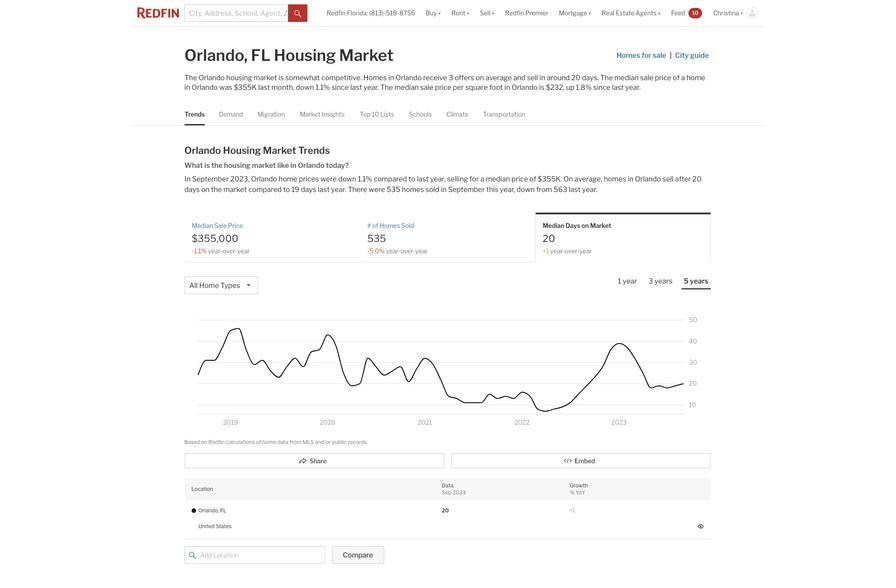 Task type: locate. For each thing, give the bounding box(es) containing it.
20 inside in september 2023, orlando home prices were down 1.1% compared to last year, selling for a median price of $355k. on average, homes in orlando sell after 20 days on the market compared to 19 days last year. there were 535 homes sold in september this year, down from 563 last year.
[[693, 175, 702, 184]]

was
[[219, 83, 232, 92]]

0 vertical spatial fl
[[251, 46, 271, 65]]

housing
[[226, 74, 252, 82], [224, 162, 251, 170]]

0 horizontal spatial +1
[[543, 247, 549, 255]]

fl up the $355k
[[251, 46, 271, 65]]

redfin for redfin premier
[[505, 9, 524, 17]]

▾ right mortgage
[[589, 9, 592, 17]]

climate
[[446, 111, 468, 118]]

orlando, for orlando, fl housing market
[[185, 46, 248, 65]]

sale left |
[[653, 51, 667, 60]]

sell right and
[[527, 74, 538, 82]]

price down homes for sale | city guide
[[655, 74, 672, 82]]

redfin premier button
[[500, 0, 554, 26]]

1 vertical spatial for
[[470, 175, 479, 184]]

0 horizontal spatial trends
[[185, 111, 205, 118]]

535
[[387, 186, 401, 194], [368, 233, 386, 244]]

homes left sold
[[380, 222, 400, 230]]

1 horizontal spatial is
[[279, 74, 284, 82]]

fl up 'states'
[[220, 508, 227, 514]]

all home types
[[189, 282, 240, 290]]

1 horizontal spatial +1
[[570, 508, 575, 514]]

0 horizontal spatial 3
[[449, 74, 453, 82]]

a
[[682, 74, 685, 82], [481, 175, 485, 184]]

5 years button
[[682, 277, 711, 290]]

competitive.
[[322, 74, 362, 82]]

535 up 5.0%
[[368, 233, 386, 244]]

price down receive
[[435, 83, 452, 92]]

median up schools on the left
[[395, 83, 419, 92]]

trends up 'today?'
[[298, 145, 330, 156]]

3 year- from the left
[[551, 247, 565, 255]]

rent ▾ button
[[452, 0, 470, 26]]

housing up the $355k
[[226, 74, 252, 82]]

city
[[676, 51, 689, 60]]

2 median from the left
[[543, 222, 565, 230]]

redfin left florida:
[[327, 9, 346, 17]]

2023,
[[230, 175, 250, 184]]

2 horizontal spatial the
[[601, 74, 613, 82]]

sell ▾
[[480, 9, 495, 17]]

1 horizontal spatial years
[[690, 277, 709, 286]]

guide
[[691, 51, 709, 60]]

1 vertical spatial median
[[395, 83, 419, 92]]

a inside in september 2023, orlando home prices were down 1.1% compared to last year, selling for a median price of $355k. on average, homes in orlando sell after 20 days on the market compared to 19 days last year. there were 535 homes sold in september this year, down from 563 last year.
[[481, 175, 485, 184]]

1 horizontal spatial year-
[[386, 247, 401, 255]]

in left the around
[[540, 74, 546, 82]]

market inside the orlando housing market is somewhat competitive. homes in orlando receive 3 offers on average and sell in around 20 days. the median sale price of a home in orlando was $355k last month, down 1.1% since last year. the median sale price per square foot in orlando is $232, up 1.8% since last year.
[[254, 74, 277, 82]]

1 vertical spatial year,
[[500, 186, 515, 194]]

0 vertical spatial were
[[321, 175, 337, 184]]

1.1% up there
[[358, 175, 373, 184]]

down down the somewhat
[[296, 83, 314, 92]]

3
[[449, 74, 453, 82], [649, 277, 653, 286]]

home left data
[[262, 439, 277, 446]]

median up this
[[486, 175, 510, 184]]

1 vertical spatial down
[[338, 175, 357, 184]]

from
[[537, 186, 552, 194], [290, 439, 302, 446]]

2 horizontal spatial price
[[655, 74, 672, 82]]

2 horizontal spatial over-
[[565, 247, 580, 255]]

1 ▾ from the left
[[438, 9, 441, 17]]

were down 'today?'
[[321, 175, 337, 184]]

christina ▾
[[714, 9, 744, 17]]

the up sale
[[211, 186, 222, 194]]

over- down sold
[[401, 247, 416, 255]]

1 median from the left
[[192, 222, 213, 230]]

average,
[[575, 175, 603, 184]]

orlando, up was
[[185, 46, 248, 65]]

fl
[[251, 46, 271, 65], [220, 508, 227, 514]]

0 horizontal spatial is
[[205, 162, 210, 170]]

0 vertical spatial year,
[[431, 175, 446, 184]]

on right days
[[582, 222, 589, 230]]

0 horizontal spatial years
[[655, 277, 673, 286]]

years for 5 years
[[690, 277, 709, 286]]

1.8%
[[576, 83, 592, 92]]

in right average, at the top right
[[628, 175, 634, 184]]

what
[[185, 162, 203, 170]]

on down what
[[201, 186, 210, 194]]

in
[[389, 74, 394, 82], [540, 74, 546, 82], [185, 83, 190, 92], [505, 83, 510, 92], [291, 162, 297, 170], [628, 175, 634, 184], [441, 186, 447, 194]]

10 right top
[[372, 111, 379, 118]]

0 horizontal spatial home
[[262, 439, 277, 446]]

Add Location search field
[[185, 547, 325, 564]]

redfin left the premier
[[505, 9, 524, 17]]

of
[[673, 74, 680, 82], [530, 175, 537, 184], [373, 222, 378, 230], [256, 439, 261, 446]]

days down the "prices"
[[301, 186, 316, 194]]

years
[[655, 277, 673, 286], [690, 277, 709, 286]]

of down city in the top right of the page
[[673, 74, 680, 82]]

0 vertical spatial trends
[[185, 111, 205, 118]]

sell ▾ button
[[480, 0, 495, 26]]

days
[[185, 186, 200, 194], [301, 186, 316, 194]]

3 up per
[[449, 74, 453, 82]]

year inside # of homes sold 535 -5.0% year-over-year
[[416, 247, 428, 255]]

2023
[[453, 490, 466, 496]]

of left $355k.
[[530, 175, 537, 184]]

median inside median days on market 20 +1 year-over-year
[[543, 222, 565, 230]]

homes inside the orlando housing market is somewhat competitive. homes in orlando receive 3 offers on average and sell in around 20 days. the median sale price of a home in orlando was $355k last month, down 1.1% since last year. the median sale price per square foot in orlando is $232, up 1.8% since last year.
[[364, 74, 387, 82]]

states
[[216, 523, 232, 530]]

▾
[[438, 9, 441, 17], [467, 9, 470, 17], [492, 9, 495, 17], [589, 9, 592, 17], [658, 9, 661, 17], [741, 9, 744, 17]]

from down $355k.
[[537, 186, 552, 194]]

1 vertical spatial sell
[[663, 175, 674, 184]]

florida:
[[347, 9, 368, 17]]

year- inside median sale price $355,000 -1.1% year-over-year
[[208, 247, 223, 255]]

over- inside median sale price $355,000 -1.1% year-over-year
[[223, 247, 237, 255]]

compare button
[[332, 547, 384, 564]]

1 horizontal spatial from
[[537, 186, 552, 194]]

year-
[[208, 247, 223, 255], [386, 247, 401, 255], [551, 247, 565, 255]]

since down days.
[[594, 83, 611, 92]]

(813)-
[[370, 9, 386, 17]]

the right days.
[[601, 74, 613, 82]]

10 right feed
[[693, 10, 699, 16]]

year- inside # of homes sold 535 -5.0% year-over-year
[[386, 247, 401, 255]]

market down orlando housing market trends
[[252, 162, 276, 170]]

market up month,
[[254, 74, 277, 82]]

1 vertical spatial the
[[211, 186, 222, 194]]

0 horizontal spatial housing
[[223, 145, 261, 156]]

of right calculations
[[256, 439, 261, 446]]

days down in
[[185, 186, 200, 194]]

market
[[254, 74, 277, 82], [252, 162, 276, 170], [224, 186, 247, 194]]

redfin inside button
[[505, 9, 524, 17]]

1 vertical spatial to
[[283, 186, 290, 194]]

1 - from the left
[[192, 247, 194, 255]]

$355,000
[[192, 233, 239, 244]]

data
[[278, 439, 289, 446]]

orlando, up united
[[199, 508, 219, 514]]

0 vertical spatial a
[[682, 74, 685, 82]]

2 vertical spatial is
[[205, 162, 210, 170]]

2 vertical spatial price
[[512, 175, 528, 184]]

0 horizontal spatial 1.1%
[[194, 247, 207, 255]]

top
[[360, 111, 371, 118]]

1 horizontal spatial since
[[594, 83, 611, 92]]

- inside # of homes sold 535 -5.0% year-over-year
[[368, 247, 370, 255]]

in up trends link
[[185, 83, 190, 92]]

0 horizontal spatial median
[[192, 222, 213, 230]]

home inside the orlando housing market is somewhat competitive. homes in orlando receive 3 offers on average and sell in around 20 days. the median sale price of a home in orlando was $355k last month, down 1.1% since last year. the median sale price per square foot in orlando is $232, up 1.8% since last year.
[[687, 74, 706, 82]]

0 vertical spatial housing
[[226, 74, 252, 82]]

1 horizontal spatial compared
[[374, 175, 407, 184]]

1 horizontal spatial days
[[301, 186, 316, 194]]

home up the 19
[[279, 175, 298, 184]]

offers
[[455, 74, 475, 82]]

the
[[185, 74, 197, 82], [601, 74, 613, 82], [381, 83, 393, 92]]

and/or
[[315, 439, 331, 446]]

0 vertical spatial the
[[211, 162, 223, 170]]

0 vertical spatial home
[[687, 74, 706, 82]]

orlando left after at right top
[[635, 175, 661, 184]]

housing up 2023,
[[223, 145, 261, 156]]

orlando, fl
[[199, 508, 227, 514]]

year inside button
[[623, 277, 638, 286]]

for left |
[[642, 51, 652, 60]]

19
[[292, 186, 300, 194]]

top 10 lists
[[360, 111, 394, 118]]

like
[[278, 162, 289, 170]]

on inside median days on market 20 +1 year-over-year
[[582, 222, 589, 230]]

1 horizontal spatial 10
[[693, 10, 699, 16]]

5.0%
[[370, 247, 385, 255]]

market inside median days on market 20 +1 year-over-year
[[591, 222, 612, 230]]

is right what
[[205, 162, 210, 170]]

1 over- from the left
[[223, 247, 237, 255]]

3 years button
[[647, 277, 675, 289]]

homes left |
[[617, 51, 641, 60]]

in
[[185, 175, 191, 184]]

were right there
[[369, 186, 385, 194]]

home
[[687, 74, 706, 82], [279, 175, 298, 184], [262, 439, 277, 446]]

median inside median sale price $355,000 -1.1% year-over-year
[[192, 222, 213, 230]]

1 horizontal spatial median
[[543, 222, 565, 230]]

year.
[[364, 83, 379, 92], [626, 83, 641, 92], [331, 186, 347, 194], [583, 186, 598, 194]]

- inside median sale price $355,000 -1.1% year-over-year
[[192, 247, 194, 255]]

demand link
[[219, 103, 243, 126]]

migration link
[[257, 103, 285, 126]]

0 vertical spatial price
[[655, 74, 672, 82]]

market right days
[[591, 222, 612, 230]]

market
[[339, 46, 394, 65], [300, 111, 320, 118], [263, 145, 296, 156], [591, 222, 612, 230]]

518-
[[386, 9, 400, 17]]

homes
[[617, 51, 641, 60], [364, 74, 387, 82], [380, 222, 400, 230]]

2 over- from the left
[[401, 247, 416, 255]]

were
[[321, 175, 337, 184], [369, 186, 385, 194]]

over- down days
[[565, 247, 580, 255]]

3 over- from the left
[[565, 247, 580, 255]]

housing
[[274, 46, 336, 65], [223, 145, 261, 156]]

years right '5'
[[690, 277, 709, 286]]

sep
[[442, 490, 452, 496]]

homes right average, at the top right
[[604, 175, 627, 184]]

prices
[[299, 175, 319, 184]]

2 years from the left
[[690, 277, 709, 286]]

0 horizontal spatial days
[[185, 186, 200, 194]]

sell left after at right top
[[663, 175, 674, 184]]

▾ for buy ▾
[[438, 9, 441, 17]]

0 horizontal spatial over-
[[223, 247, 237, 255]]

down inside the orlando housing market is somewhat competitive. homes in orlando receive 3 offers on average and sell in around 20 days. the median sale price of a home in orlando was $355k last month, down 1.1% since last year. the median sale price per square foot in orlando is $232, up 1.8% since last year.
[[296, 83, 314, 92]]

1 vertical spatial trends
[[298, 145, 330, 156]]

homes right competitive. in the top left of the page
[[364, 74, 387, 82]]

- down $355,000
[[192, 247, 194, 255]]

▾ right agents
[[658, 9, 661, 17]]

1 the from the top
[[211, 162, 223, 170]]

0 vertical spatial homes
[[604, 175, 627, 184]]

for right selling
[[470, 175, 479, 184]]

1 horizontal spatial fl
[[251, 46, 271, 65]]

price inside in september 2023, orlando home prices were down 1.1% compared to last year, selling for a median price of $355k. on average, homes in orlando sell after 20 days on the market compared to 19 days last year. there were 535 homes sold in september this year, down from 563 last year.
[[512, 175, 528, 184]]

1 vertical spatial homes
[[402, 186, 424, 194]]

median up $355,000
[[192, 222, 213, 230]]

2 horizontal spatial median
[[615, 74, 639, 82]]

mortgage ▾ button
[[559, 0, 592, 26]]

%
[[570, 490, 575, 496]]

types
[[221, 282, 240, 290]]

0 horizontal spatial year-
[[208, 247, 223, 255]]

over- down $355,000
[[223, 247, 237, 255]]

buy
[[426, 9, 437, 17]]

is
[[279, 74, 284, 82], [540, 83, 545, 92], [205, 162, 210, 170]]

▾ right rent
[[467, 9, 470, 17]]

median for $355,000
[[192, 222, 213, 230]]

6 ▾ from the left
[[741, 9, 744, 17]]

last right 1.8%
[[612, 83, 624, 92]]

0 horizontal spatial sell
[[527, 74, 538, 82]]

1 vertical spatial +1
[[570, 508, 575, 514]]

year- inside median days on market 20 +1 year-over-year
[[551, 247, 565, 255]]

1 years from the left
[[655, 277, 673, 286]]

last up sold at the left top of the page
[[417, 175, 429, 184]]

2 horizontal spatial 1.1%
[[358, 175, 373, 184]]

2 horizontal spatial redfin
[[505, 9, 524, 17]]

orlando up was
[[199, 74, 225, 82]]

▾ right christina
[[741, 9, 744, 17]]

1 horizontal spatial 3
[[649, 277, 653, 286]]

sale
[[653, 51, 667, 60], [641, 74, 654, 82], [421, 83, 434, 92]]

0 horizontal spatial year,
[[431, 175, 446, 184]]

year. down average, at the top right
[[583, 186, 598, 194]]

20 inside the orlando housing market is somewhat competitive. homes in orlando receive 3 offers on average and sell in around 20 days. the median sale price of a home in orlando was $355k last month, down 1.1% since last year. the median sale price per square foot in orlando is $232, up 1.8% since last year.
[[572, 74, 581, 82]]

1 vertical spatial housing
[[223, 145, 261, 156]]

1 horizontal spatial over-
[[401, 247, 416, 255]]

1 vertical spatial compared
[[249, 186, 282, 194]]

1 vertical spatial from
[[290, 439, 302, 446]]

redfin left calculations
[[208, 439, 225, 446]]

on inside in september 2023, orlando home prices were down 1.1% compared to last year, selling for a median price of $355k. on average, homes in orlando sell after 20 days on the market compared to 19 days last year. there were 535 homes sold in september this year, down from 563 last year.
[[201, 186, 210, 194]]

3 right 1 year at the top right of the page
[[649, 277, 653, 286]]

2 horizontal spatial home
[[687, 74, 706, 82]]

▾ right buy
[[438, 9, 441, 17]]

1 vertical spatial 1.1%
[[358, 175, 373, 184]]

1 horizontal spatial for
[[642, 51, 652, 60]]

orlando left was
[[192, 83, 218, 92]]

1 vertical spatial a
[[481, 175, 485, 184]]

a right selling
[[481, 175, 485, 184]]

market inside in september 2023, orlando home prices were down 1.1% compared to last year, selling for a median price of $355k. on average, homes in orlando sell after 20 days on the market compared to 19 days last year. there were 535 homes sold in september this year, down from 563 last year.
[[224, 186, 247, 194]]

+1 inside median days on market 20 +1 year-over-year
[[543, 247, 549, 255]]

1 horizontal spatial september
[[448, 186, 485, 194]]

0 vertical spatial compared
[[374, 175, 407, 184]]

2 horizontal spatial year-
[[551, 247, 565, 255]]

1 vertical spatial 535
[[368, 233, 386, 244]]

- down #
[[368, 247, 370, 255]]

0 vertical spatial sell
[[527, 74, 538, 82]]

redfin florida: (813)-518-8756
[[327, 9, 415, 17]]

1 horizontal spatial were
[[369, 186, 385, 194]]

real estate agents ▾ link
[[602, 0, 661, 26]]

down right this
[[517, 186, 535, 194]]

1 horizontal spatial 1.1%
[[316, 83, 330, 92]]

3 ▾ from the left
[[492, 9, 495, 17]]

market insights
[[300, 111, 345, 118]]

the right what
[[211, 162, 223, 170]]

september down what
[[192, 175, 229, 184]]

sell
[[480, 9, 491, 17]]

over- for $355,000
[[223, 247, 237, 255]]

1
[[618, 277, 622, 286]]

2 vertical spatial down
[[517, 186, 535, 194]]

0 vertical spatial down
[[296, 83, 314, 92]]

on right based
[[201, 439, 207, 446]]

september down selling
[[448, 186, 485, 194]]

years left '5'
[[655, 277, 673, 286]]

0 horizontal spatial september
[[192, 175, 229, 184]]

mortgage ▾ button
[[554, 0, 597, 26]]

of right #
[[373, 222, 378, 230]]

mls
[[303, 439, 314, 446]]

▾ right sell
[[492, 9, 495, 17]]

1 vertical spatial 10
[[372, 111, 379, 118]]

1.1% down competitive. in the top left of the page
[[316, 83, 330, 92]]

year, right this
[[500, 186, 515, 194]]

year. left there
[[331, 186, 347, 194]]

the up "lists"
[[381, 83, 393, 92]]

sell inside in september 2023, orlando home prices were down 1.1% compared to last year, selling for a median price of $355k. on average, homes in orlando sell after 20 days on the market compared to 19 days last year. there were 535 homes sold in september this year, down from 563 last year.
[[663, 175, 674, 184]]

1 year- from the left
[[208, 247, 223, 255]]

0 vertical spatial market
[[254, 74, 277, 82]]

0 vertical spatial 3
[[449, 74, 453, 82]]

2 vertical spatial market
[[224, 186, 247, 194]]

fl for orlando, fl
[[220, 508, 227, 514]]

2 the from the top
[[211, 186, 222, 194]]

year. down homes for sale link
[[626, 83, 641, 92]]

2 horizontal spatial is
[[540, 83, 545, 92]]

2 year- from the left
[[386, 247, 401, 255]]

since down competitive. in the top left of the page
[[332, 83, 349, 92]]

0 vertical spatial orlando,
[[185, 46, 248, 65]]

4 ▾ from the left
[[589, 9, 592, 17]]

1 horizontal spatial -
[[368, 247, 370, 255]]

0 horizontal spatial -
[[192, 247, 194, 255]]

▾ for rent ▾
[[467, 9, 470, 17]]

a down city in the top right of the page
[[682, 74, 685, 82]]

submit search image
[[294, 10, 301, 17]]

1 horizontal spatial home
[[279, 175, 298, 184]]

0 horizontal spatial the
[[185, 74, 197, 82]]

orlando left receive
[[396, 74, 422, 82]]

2 - from the left
[[368, 247, 370, 255]]

home
[[199, 282, 219, 290]]

2 vertical spatial home
[[262, 439, 277, 446]]

foot
[[490, 83, 503, 92]]

compared
[[374, 175, 407, 184], [249, 186, 282, 194]]

over- inside median days on market 20 +1 year-over-year
[[565, 247, 580, 255]]

1 horizontal spatial trends
[[298, 145, 330, 156]]

1 vertical spatial september
[[448, 186, 485, 194]]

2 ▾ from the left
[[467, 9, 470, 17]]

mortgage ▾
[[559, 9, 592, 17]]

1 horizontal spatial 535
[[387, 186, 401, 194]]

buy ▾ button
[[426, 0, 441, 26]]

is up month,
[[279, 74, 284, 82]]

sale down receive
[[421, 83, 434, 92]]



Task type: vqa. For each thing, say whether or not it's contained in the screenshot.
the Zoom out 'button'
no



Task type: describe. For each thing, give the bounding box(es) containing it.
3 years
[[649, 277, 673, 286]]

0 horizontal spatial to
[[283, 186, 290, 194]]

wrapper image
[[189, 552, 196, 560]]

receive
[[423, 74, 447, 82]]

0 vertical spatial median
[[615, 74, 639, 82]]

0 horizontal spatial 10
[[372, 111, 379, 118]]

market up the like
[[263, 145, 296, 156]]

there
[[348, 186, 367, 194]]

8756
[[400, 9, 415, 17]]

0 vertical spatial 10
[[693, 10, 699, 16]]

2 since from the left
[[594, 83, 611, 92]]

what is the housing market like in orlando today?
[[185, 162, 349, 170]]

orlando down what is the housing market like in orlando today?
[[251, 175, 277, 184]]

from inside in september 2023, orlando home prices were down 1.1% compared to last year, selling for a median price of $355k. on average, homes in orlando sell after 20 days on the market compared to 19 days last year. there were 535 homes sold in september this year, down from 563 last year.
[[537, 186, 552, 194]]

fl for orlando, fl housing market
[[251, 46, 271, 65]]

rent
[[452, 9, 466, 17]]

0 horizontal spatial price
[[435, 83, 452, 92]]

on inside the orlando housing market is somewhat competitive. homes in orlando receive 3 offers on average and sell in around 20 days. the median sale price of a home in orlando was $355k last month, down 1.1% since last year. the median sale price per square foot in orlando is $232, up 1.8% since last year.
[[476, 74, 484, 82]]

sold
[[426, 186, 440, 194]]

homes inside # of homes sold 535 -5.0% year-over-year
[[380, 222, 400, 230]]

buy ▾
[[426, 9, 441, 17]]

migration
[[257, 111, 285, 118]]

days.
[[582, 74, 599, 82]]

3 inside the orlando housing market is somewhat competitive. homes in orlando receive 3 offers on average and sell in around 20 days. the median sale price of a home in orlando was $355k last month, down 1.1% since last year. the median sale price per square foot in orlando is $232, up 1.8% since last year.
[[449, 74, 453, 82]]

0 vertical spatial september
[[192, 175, 229, 184]]

$355k
[[234, 83, 257, 92]]

orlando down and
[[512, 83, 538, 92]]

agents
[[636, 9, 657, 17]]

compare
[[343, 552, 373, 560]]

rent ▾
[[452, 9, 470, 17]]

median sale price $355,000 -1.1% year-over-year
[[192, 222, 250, 255]]

days
[[566, 222, 581, 230]]

sale
[[215, 222, 227, 230]]

buy ▾ button
[[421, 0, 447, 26]]

real estate agents ▾ button
[[597, 0, 666, 26]]

1 year
[[618, 277, 638, 286]]

median for 20
[[543, 222, 565, 230]]

years for 3 years
[[655, 277, 673, 286]]

rent ▾ button
[[447, 0, 475, 26]]

growth
[[570, 482, 588, 489]]

transportation link
[[483, 103, 526, 126]]

2 days from the left
[[301, 186, 316, 194]]

a inside the orlando housing market is somewhat competitive. homes in orlando receive 3 offers on average and sell in around 20 days. the median sale price of a home in orlando was $355k last month, down 1.1% since last year. the median sale price per square foot in orlando is $232, up 1.8% since last year.
[[682, 74, 685, 82]]

share button
[[185, 454, 444, 468]]

0 horizontal spatial homes
[[402, 186, 424, 194]]

real estate agents ▾
[[602, 9, 661, 17]]

schools link
[[409, 103, 432, 126]]

per
[[453, 83, 464, 92]]

1 vertical spatial sale
[[641, 74, 654, 82]]

data
[[442, 482, 454, 489]]

demand
[[219, 111, 243, 118]]

of inside the orlando housing market is somewhat competitive. homes in orlando receive 3 offers on average and sell in around 20 days. the median sale price of a home in orlando was $355k last month, down 1.1% since last year. the median sale price per square foot in orlando is $232, up 1.8% since last year.
[[673, 74, 680, 82]]

month,
[[272, 83, 295, 92]]

0 vertical spatial homes
[[617, 51, 641, 60]]

1.1% inside the orlando housing market is somewhat competitive. homes in orlando receive 3 offers on average and sell in around 20 days. the median sale price of a home in orlando was $355k last month, down 1.1% since last year. the median sale price per square foot in orlando is $232, up 1.8% since last year.
[[316, 83, 330, 92]]

orlando, for orlando, fl
[[199, 508, 219, 514]]

the orlando housing market is somewhat competitive. homes in orlando receive 3 offers on average and sell in around 20 days. the median sale price of a home in orlando was $355k last month, down 1.1% since last year. the median sale price per square foot in orlando is $232, up 1.8% since last year.
[[185, 74, 706, 92]]

market insights link
[[300, 103, 345, 126]]

year- for -
[[208, 247, 223, 255]]

schools
[[409, 111, 432, 118]]

sell inside the orlando housing market is somewhat competitive. homes in orlando receive 3 offers on average and sell in around 20 days. the median sale price of a home in orlando was $355k last month, down 1.1% since last year. the median sale price per square foot in orlando is $232, up 1.8% since last year.
[[527, 74, 538, 82]]

homes for sale | city guide
[[617, 51, 709, 60]]

today?
[[326, 162, 349, 170]]

in right sold at the left top of the page
[[441, 186, 447, 194]]

1 horizontal spatial the
[[381, 83, 393, 92]]

1 year button
[[616, 277, 640, 289]]

up
[[567, 83, 575, 92]]

feed
[[672, 9, 686, 17]]

0 horizontal spatial were
[[321, 175, 337, 184]]

1 since from the left
[[332, 83, 349, 92]]

1 vertical spatial is
[[540, 83, 545, 92]]

535 inside in september 2023, orlando home prices were down 1.1% compared to last year, selling for a median price of $355k. on average, homes in orlando sell after 20 days on the market compared to 19 days last year. there were 535 homes sold in september this year, down from 563 last year.
[[387, 186, 401, 194]]

for inside in september 2023, orlando home prices were down 1.1% compared to last year, selling for a median price of $355k. on average, homes in orlando sell after 20 days on the market compared to 19 days last year. there were 535 homes sold in september this year, down from 563 last year.
[[470, 175, 479, 184]]

public
[[332, 439, 347, 446]]

last down competitive. in the top left of the page
[[350, 83, 362, 92]]

data sep 2023
[[442, 482, 466, 496]]

of inside in september 2023, orlando home prices were down 1.1% compared to last year, selling for a median price of $355k. on average, homes in orlando sell after 20 days on the market compared to 19 days last year. there were 535 homes sold in september this year, down from 563 last year.
[[530, 175, 537, 184]]

redfin premier
[[505, 9, 549, 17]]

market left the insights
[[300, 111, 320, 118]]

calculations
[[226, 439, 255, 446]]

1 horizontal spatial to
[[409, 175, 416, 184]]

based
[[185, 439, 200, 446]]

5
[[684, 277, 689, 286]]

last right the $355k
[[258, 83, 270, 92]]

sell ▾ button
[[475, 0, 500, 26]]

2 vertical spatial sale
[[421, 83, 434, 92]]

transportation
[[483, 111, 526, 118]]

on
[[564, 175, 573, 184]]

the inside in september 2023, orlando home prices were down 1.1% compared to last year, selling for a median price of $355k. on average, homes in orlando sell after 20 days on the market compared to 19 days last year. there were 535 homes sold in september this year, down from 563 last year.
[[211, 186, 222, 194]]

5 ▾ from the left
[[658, 9, 661, 17]]

estate
[[616, 9, 635, 17]]

real
[[602, 9, 615, 17]]

0 horizontal spatial redfin
[[208, 439, 225, 446]]

growth % yoy
[[570, 482, 588, 496]]

around
[[547, 74, 570, 82]]

▾ for mortgage ▾
[[589, 9, 592, 17]]

market up competitive. in the top left of the page
[[339, 46, 394, 65]]

year inside median days on market 20 +1 year-over-year
[[580, 247, 592, 255]]

of inside # of homes sold 535 -5.0% year-over-year
[[373, 222, 378, 230]]

embed
[[575, 457, 595, 465]]

over- for 20
[[565, 247, 580, 255]]

in up "lists"
[[389, 74, 394, 82]]

1 vertical spatial were
[[369, 186, 385, 194]]

orlando, fl housing market
[[185, 46, 394, 65]]

square
[[466, 83, 488, 92]]

based on redfin calculations of home data from mls and/or public records.
[[185, 439, 368, 446]]

last down on
[[569, 186, 581, 194]]

535 inside # of homes sold 535 -5.0% year-over-year
[[368, 233, 386, 244]]

orlando housing market trends
[[185, 145, 330, 156]]

median inside in september 2023, orlando home prices were down 1.1% compared to last year, selling for a median price of $355k. on average, homes in orlando sell after 20 days on the market compared to 19 days last year. there were 535 homes sold in september this year, down from 563 last year.
[[486, 175, 510, 184]]

orlando up the "prices"
[[298, 162, 325, 170]]

in right foot
[[505, 83, 510, 92]]

1 days from the left
[[185, 186, 200, 194]]

City, Address, School, Agent, ZIP search field
[[184, 4, 288, 22]]

1.1% inside median sale price $355,000 -1.1% year-over-year
[[194, 247, 207, 255]]

1 horizontal spatial down
[[338, 175, 357, 184]]

somewhat
[[286, 74, 320, 82]]

homes for sale link
[[617, 42, 667, 70]]

▾ for sell ▾
[[492, 9, 495, 17]]

mortgage
[[559, 9, 588, 17]]

1 vertical spatial market
[[252, 162, 276, 170]]

price
[[228, 222, 243, 230]]

1 vertical spatial housing
[[224, 162, 251, 170]]

in september 2023, orlando home prices were down 1.1% compared to last year, selling for a median price of $355k. on average, homes in orlando sell after 20 days on the market compared to 19 days last year. there were 535 homes sold in september this year, down from 563 last year.
[[185, 175, 702, 194]]

year- for 20
[[551, 247, 565, 255]]

housing inside the orlando housing market is somewhat competitive. homes in orlando receive 3 offers on average and sell in around 20 days. the median sale price of a home in orlando was $355k last month, down 1.1% since last year. the median sale price per square foot in orlando is $232, up 1.8% since last year.
[[226, 74, 252, 82]]

0 vertical spatial sale
[[653, 51, 667, 60]]

redfin for redfin florida: (813)-518-8756
[[327, 9, 346, 17]]

0 horizontal spatial median
[[395, 83, 419, 92]]

year inside median sale price $355,000 -1.1% year-over-year
[[237, 247, 250, 255]]

1 horizontal spatial homes
[[604, 175, 627, 184]]

in right the like
[[291, 162, 297, 170]]

insights
[[322, 111, 345, 118]]

orlando up what
[[185, 145, 221, 156]]

1.1% inside in september 2023, orlando home prices were down 1.1% compared to last year, selling for a median price of $355k. on average, homes in orlando sell after 20 days on the market compared to 19 days last year. there were 535 homes sold in september this year, down from 563 last year.
[[358, 175, 373, 184]]

# of homes sold 535 -5.0% year-over-year
[[368, 222, 428, 255]]

0 vertical spatial for
[[642, 51, 652, 60]]

▾ for christina ▾
[[741, 9, 744, 17]]

0 horizontal spatial compared
[[249, 186, 282, 194]]

$232,
[[546, 83, 565, 92]]

this
[[487, 186, 499, 194]]

0 vertical spatial housing
[[274, 46, 336, 65]]

3 inside button
[[649, 277, 653, 286]]

city guide link
[[676, 50, 711, 61]]

location
[[192, 486, 213, 493]]

sold
[[402, 222, 414, 230]]

2 horizontal spatial down
[[517, 186, 535, 194]]

after
[[676, 175, 691, 184]]

year. up the top 10 lists
[[364, 83, 379, 92]]

over- inside # of homes sold 535 -5.0% year-over-year
[[401, 247, 416, 255]]

$355k.
[[538, 175, 562, 184]]

home inside in september 2023, orlando home prices were down 1.1% compared to last year, selling for a median price of $355k. on average, homes in orlando sell after 20 days on the market compared to 19 days last year. there were 535 homes sold in september this year, down from 563 last year.
[[279, 175, 298, 184]]

share
[[310, 457, 327, 465]]

christina
[[714, 9, 739, 17]]

and
[[514, 74, 526, 82]]

united states
[[199, 523, 232, 530]]

all
[[189, 282, 198, 290]]

climate link
[[446, 103, 468, 126]]

records.
[[348, 439, 368, 446]]

20 inside median days on market 20 +1 year-over-year
[[543, 233, 555, 244]]

last down the "prices"
[[318, 186, 330, 194]]



